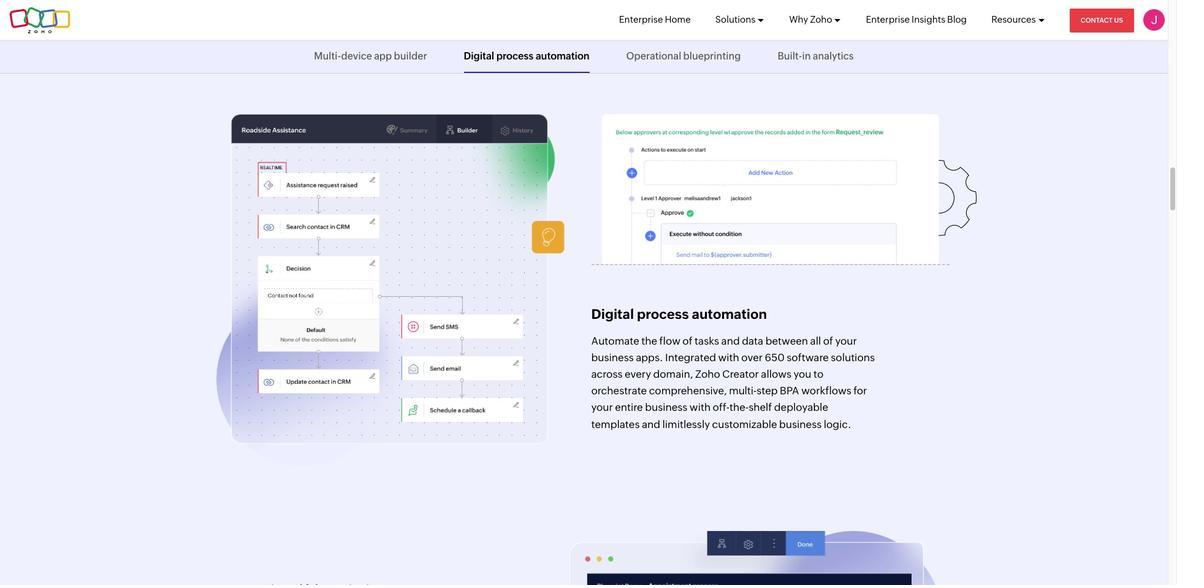 Task type: locate. For each thing, give the bounding box(es) containing it.
your up solutions
[[836, 335, 858, 347]]

logic.
[[824, 418, 852, 430]]

business down automate
[[592, 351, 634, 364]]

2 of from the left
[[824, 335, 834, 347]]

device
[[341, 50, 372, 62]]

zoho down integrated at the right of page
[[696, 368, 721, 380]]

automation
[[536, 50, 590, 62], [692, 307, 768, 322]]

over
[[742, 351, 763, 364]]

0 horizontal spatial digital process automation
[[464, 50, 590, 62]]

1 vertical spatial zoho
[[696, 368, 721, 380]]

1 enterprise from the left
[[620, 14, 663, 25]]

comprehensive,
[[649, 385, 727, 397]]

1 horizontal spatial zoho
[[811, 14, 833, 25]]

of
[[683, 335, 693, 347], [824, 335, 834, 347]]

enterprise
[[620, 14, 663, 25], [867, 14, 910, 25]]

deployable
[[775, 401, 829, 414]]

1 vertical spatial your
[[592, 401, 613, 414]]

enterprise left insights
[[867, 14, 910, 25]]

multi-device app builder
[[314, 50, 427, 62]]

0 vertical spatial with
[[719, 351, 740, 364]]

multi-device app builder image
[[192, 0, 744, 54]]

the-
[[730, 401, 749, 414]]

1 horizontal spatial and
[[722, 335, 740, 347]]

operational blueprinting
[[627, 50, 741, 62]]

enterprise inside enterprise insights blog link
[[867, 14, 910, 25]]

james peterson image
[[1144, 9, 1166, 31]]

business down "deployable"
[[780, 418, 822, 430]]

0 vertical spatial your
[[836, 335, 858, 347]]

0 horizontal spatial zoho
[[696, 368, 721, 380]]

of right all
[[824, 335, 834, 347]]

shelf
[[749, 401, 773, 414]]

1 of from the left
[[683, 335, 693, 347]]

1 vertical spatial digital process automation
[[592, 307, 768, 322]]

solutions
[[716, 14, 756, 25]]

and left data
[[722, 335, 740, 347]]

every
[[625, 368, 652, 380]]

1 horizontal spatial of
[[824, 335, 834, 347]]

0 horizontal spatial digital
[[464, 50, 495, 62]]

contact
[[1081, 17, 1113, 24]]

your up templates
[[592, 401, 613, 414]]

zoho
[[811, 14, 833, 25], [696, 368, 721, 380]]

orchestrate
[[592, 385, 647, 397]]

us
[[1115, 17, 1124, 24]]

with
[[719, 351, 740, 364], [690, 401, 711, 414]]

operational
[[627, 50, 682, 62]]

0 horizontal spatial enterprise
[[620, 14, 663, 25]]

1 horizontal spatial digital
[[592, 307, 634, 322]]

business
[[592, 351, 634, 364], [646, 401, 688, 414], [780, 418, 822, 430]]

2 horizontal spatial business
[[780, 418, 822, 430]]

operational blueprinting image
[[570, 522, 943, 585]]

0 horizontal spatial and
[[642, 418, 661, 430]]

process
[[497, 50, 534, 62], [637, 307, 689, 322]]

bpa
[[780, 385, 800, 397]]

0 vertical spatial and
[[722, 335, 740, 347]]

1 horizontal spatial digital process automation
[[592, 307, 768, 322]]

0 horizontal spatial with
[[690, 401, 711, 414]]

built-in analytics link
[[778, 40, 854, 73]]

contact us link
[[1070, 9, 1135, 33]]

2 digital process automation image from the left
[[592, 114, 952, 265]]

analytics
[[813, 50, 854, 62]]

0 horizontal spatial your
[[592, 401, 613, 414]]

built-
[[778, 50, 803, 62]]

automate
[[592, 335, 640, 347]]

why
[[790, 14, 809, 25]]

business up "limitlessly"
[[646, 401, 688, 414]]

digital
[[464, 50, 495, 62], [592, 307, 634, 322]]

insights
[[912, 14, 946, 25]]

across
[[592, 368, 623, 380]]

of up integrated at the right of page
[[683, 335, 693, 347]]

contact us
[[1081, 17, 1124, 24]]

0 vertical spatial process
[[497, 50, 534, 62]]

with up 'creator' at the bottom of page
[[719, 351, 740, 364]]

digital process automation
[[464, 50, 590, 62], [592, 307, 768, 322]]

0 horizontal spatial business
[[592, 351, 634, 364]]

zoho enterprise logo image
[[9, 6, 71, 33]]

0 vertical spatial digital
[[464, 50, 495, 62]]

with down comprehensive,
[[690, 401, 711, 414]]

zoho right the why in the right top of the page
[[811, 14, 833, 25]]

1 digital process automation image from the left
[[216, 114, 555, 466]]

built-in analytics
[[778, 50, 854, 62]]

enterprise home link
[[620, 0, 691, 39]]

and down entire
[[642, 418, 661, 430]]

your
[[836, 335, 858, 347], [592, 401, 613, 414]]

and
[[722, 335, 740, 347], [642, 418, 661, 430]]

enterprise inside enterprise home link
[[620, 14, 663, 25]]

0 vertical spatial automation
[[536, 50, 590, 62]]

enterprise left home
[[620, 14, 663, 25]]

1 vertical spatial business
[[646, 401, 688, 414]]

1 horizontal spatial digital process automation image
[[592, 114, 952, 265]]

1 horizontal spatial enterprise
[[867, 14, 910, 25]]

0 horizontal spatial digital process automation image
[[216, 114, 555, 466]]

1 horizontal spatial automation
[[692, 307, 768, 322]]

1 horizontal spatial process
[[637, 307, 689, 322]]

0 horizontal spatial automation
[[536, 50, 590, 62]]

2 enterprise from the left
[[867, 14, 910, 25]]

0 horizontal spatial of
[[683, 335, 693, 347]]

enterprise home
[[620, 14, 691, 25]]

0 horizontal spatial process
[[497, 50, 534, 62]]

multi-
[[314, 50, 341, 62]]

digital process automation image
[[216, 114, 555, 466], [592, 114, 952, 265]]



Task type: vqa. For each thing, say whether or not it's contained in the screenshot.
the Resources
yes



Task type: describe. For each thing, give the bounding box(es) containing it.
builder
[[394, 50, 427, 62]]

multi-
[[730, 385, 757, 397]]

1 vertical spatial digital
[[592, 307, 634, 322]]

apps.
[[636, 351, 664, 364]]

software
[[787, 351, 829, 364]]

1 vertical spatial automation
[[692, 307, 768, 322]]

enterprise for enterprise insights blog
[[867, 14, 910, 25]]

1 horizontal spatial with
[[719, 351, 740, 364]]

for
[[854, 385, 868, 397]]

to
[[814, 368, 824, 380]]

automate the flow of tasks and data between all of your business apps. integrated with over 650 software solutions across every domain, zoho creator allows you to orchestrate comprehensive, multi-step bpa workflows for your entire business with off-the-shelf deployable templates and limitlessly customizable business logic.
[[592, 335, 876, 430]]

entire
[[615, 401, 643, 414]]

app
[[374, 50, 392, 62]]

integrated
[[666, 351, 717, 364]]

1 vertical spatial with
[[690, 401, 711, 414]]

650
[[765, 351, 785, 364]]

blueprinting
[[684, 50, 741, 62]]

home
[[665, 14, 691, 25]]

domain,
[[654, 368, 694, 380]]

creator
[[723, 368, 759, 380]]

all
[[811, 335, 822, 347]]

enterprise for enterprise home
[[620, 14, 663, 25]]

0 vertical spatial business
[[592, 351, 634, 364]]

0 vertical spatial digital process automation
[[464, 50, 590, 62]]

between
[[766, 335, 809, 347]]

0 vertical spatial zoho
[[811, 14, 833, 25]]

templates
[[592, 418, 640, 430]]

why zoho
[[790, 14, 833, 25]]

resources
[[992, 14, 1037, 25]]

digital process automation link
[[464, 40, 590, 73]]

zoho inside automate the flow of tasks and data between all of your business apps. integrated with over 650 software solutions across every domain, zoho creator allows you to orchestrate comprehensive, multi-step bpa workflows for your entire business with off-the-shelf deployable templates and limitlessly customizable business logic.
[[696, 368, 721, 380]]

customizable
[[713, 418, 778, 430]]

step
[[757, 385, 778, 397]]

workflows
[[802, 385, 852, 397]]

1 horizontal spatial business
[[646, 401, 688, 414]]

2 vertical spatial business
[[780, 418, 822, 430]]

in
[[803, 50, 811, 62]]

you
[[794, 368, 812, 380]]

1 vertical spatial and
[[642, 418, 661, 430]]

operational blueprinting link
[[627, 40, 741, 73]]

allows
[[762, 368, 792, 380]]

enterprise insights blog link
[[867, 0, 968, 39]]

1 vertical spatial process
[[637, 307, 689, 322]]

limitlessly
[[663, 418, 710, 430]]

flow
[[660, 335, 681, 347]]

the
[[642, 335, 658, 347]]

data
[[742, 335, 764, 347]]

1 horizontal spatial your
[[836, 335, 858, 347]]

off-
[[713, 401, 730, 414]]

solutions
[[831, 351, 876, 364]]

multi-device app builder link
[[314, 40, 427, 73]]

tasks
[[695, 335, 720, 347]]

enterprise insights blog
[[867, 14, 968, 25]]

blog
[[948, 14, 968, 25]]



